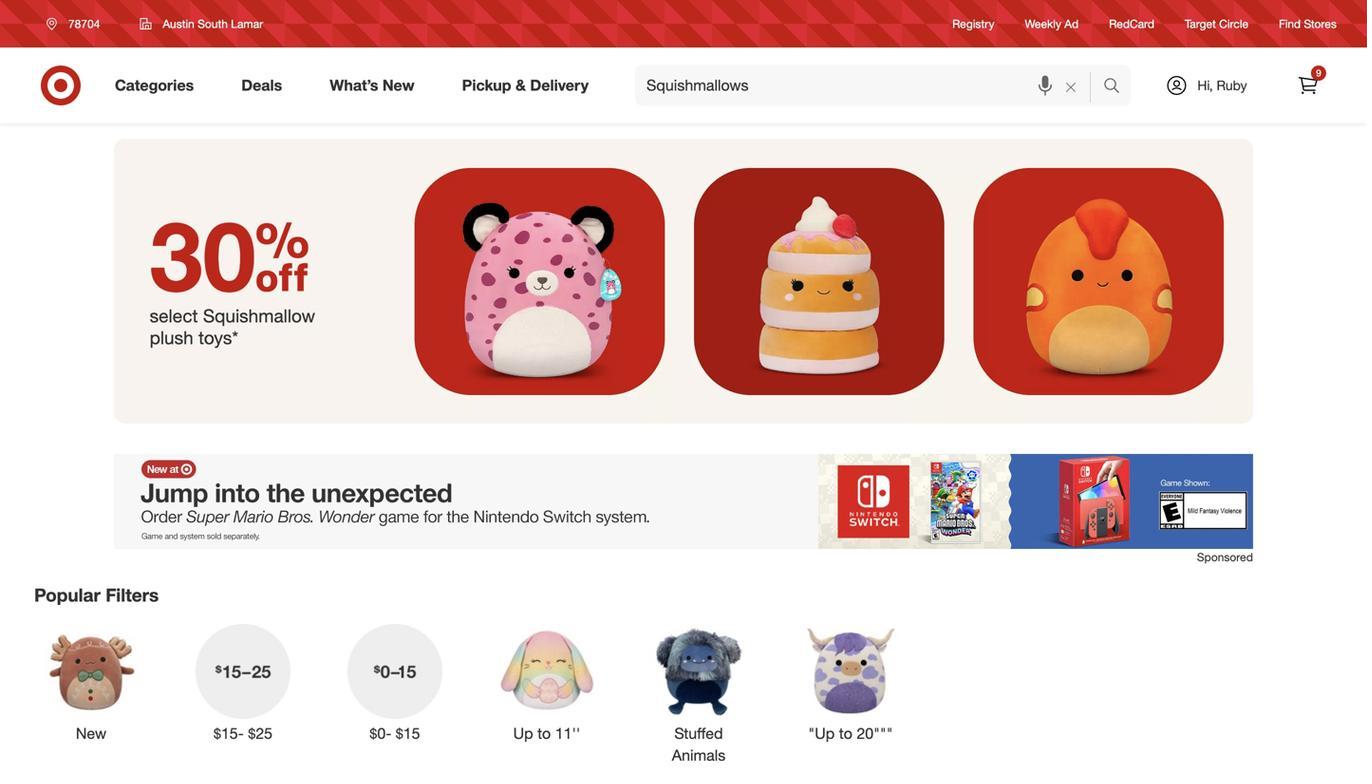 Task type: describe. For each thing, give the bounding box(es) containing it.
categories
[[115, 76, 194, 95]]

ad
[[1065, 17, 1079, 31]]

ruby
[[1217, 77, 1248, 94]]

"up
[[809, 724, 835, 743]]

new inside 'what's new' link
[[383, 76, 415, 95]]

categories link
[[99, 65, 218, 106]]

deals link
[[225, 65, 306, 106]]

plush
[[150, 327, 193, 348]]

$0- $15
[[370, 724, 420, 743]]

south
[[198, 17, 228, 31]]

30
[[150, 197, 310, 314]]

animals
[[672, 746, 726, 764]]

find stores
[[1279, 17, 1337, 31]]

weekly ad link
[[1025, 16, 1079, 32]]

popular
[[34, 584, 101, 606]]

find
[[1279, 17, 1301, 31]]

advertisement region
[[114, 454, 1254, 549]]

78704
[[68, 17, 100, 31]]

stuffed animals
[[672, 724, 726, 764]]

stuffed
[[675, 724, 723, 743]]

up
[[513, 724, 533, 743]]

$0- $15 link
[[338, 620, 452, 744]]

weekly ad
[[1025, 17, 1079, 31]]

new inside new link
[[76, 724, 107, 743]]

$15- $25 link
[[186, 620, 300, 744]]

9
[[1317, 67, 1322, 79]]

austin south lamar
[[163, 17, 263, 31]]

new link
[[34, 620, 148, 744]]

squishmallow
[[203, 305, 315, 327]]

filters
[[106, 584, 159, 606]]

to for up
[[538, 724, 551, 743]]

sponsored
[[1197, 550, 1254, 564]]

select
[[150, 305, 198, 327]]

$15-
[[214, 724, 244, 743]]

what's
[[330, 76, 378, 95]]

what's new link
[[314, 65, 438, 106]]

pickup
[[462, 76, 512, 95]]



Task type: locate. For each thing, give the bounding box(es) containing it.
20"""
[[857, 724, 893, 743]]

austin south lamar button
[[128, 7, 276, 41]]

0 vertical spatial new
[[383, 76, 415, 95]]

target circle
[[1185, 17, 1249, 31]]

1 horizontal spatial to
[[839, 724, 853, 743]]

lamar
[[231, 17, 263, 31]]

hi,
[[1198, 77, 1213, 94]]

to right ""up"
[[839, 724, 853, 743]]

toys*
[[198, 327, 238, 348]]

$15
[[396, 724, 420, 743]]

redcard
[[1110, 17, 1155, 31]]

stuffed animals link
[[642, 620, 756, 766]]

up to 11''
[[513, 724, 581, 743]]

stores
[[1305, 17, 1337, 31]]

"up to 20"""
[[809, 724, 893, 743]]

search
[[1095, 78, 1141, 96]]

78704 button
[[34, 7, 120, 41]]

registry
[[953, 17, 995, 31]]

delivery
[[530, 76, 589, 95]]

pickup & delivery
[[462, 76, 589, 95]]

1 vertical spatial new
[[76, 724, 107, 743]]

weekly
[[1025, 17, 1062, 31]]

popular filters
[[34, 584, 159, 606]]

search button
[[1095, 65, 1141, 110]]

0 horizontal spatial new
[[76, 724, 107, 743]]

target circle link
[[1185, 16, 1249, 32]]

1 horizontal spatial new
[[383, 76, 415, 95]]

11''
[[555, 724, 581, 743]]

9 link
[[1288, 65, 1330, 106]]

What can we help you find? suggestions appear below search field
[[635, 65, 1108, 106]]

$25
[[248, 724, 273, 743]]

austin
[[163, 17, 195, 31]]

what's new
[[330, 76, 415, 95]]

to for "up
[[839, 724, 853, 743]]

&
[[516, 76, 526, 95]]

deals
[[241, 76, 282, 95]]

$0-
[[370, 724, 392, 743]]

find stores link
[[1279, 16, 1337, 32]]

new
[[383, 76, 415, 95], [76, 724, 107, 743]]

to
[[538, 724, 551, 743], [839, 724, 853, 743]]

pickup & delivery link
[[446, 65, 613, 106]]

registry link
[[953, 16, 995, 32]]

hi, ruby
[[1198, 77, 1248, 94]]

$15- $25
[[214, 724, 273, 743]]

0 horizontal spatial to
[[538, 724, 551, 743]]

1 to from the left
[[538, 724, 551, 743]]

"up to 20""" link
[[794, 620, 908, 744]]

to right "up"
[[538, 724, 551, 743]]

up to 11'' link
[[490, 620, 604, 744]]

redcard link
[[1110, 16, 1155, 32]]

circle
[[1220, 17, 1249, 31]]

2 to from the left
[[839, 724, 853, 743]]

30 select squishmallow plush toys*
[[150, 197, 315, 348]]

target
[[1185, 17, 1217, 31]]



Task type: vqa. For each thing, say whether or not it's contained in the screenshot.
Bullseye Sleigh Ride Target GiftCard link on the left top of the page
no



